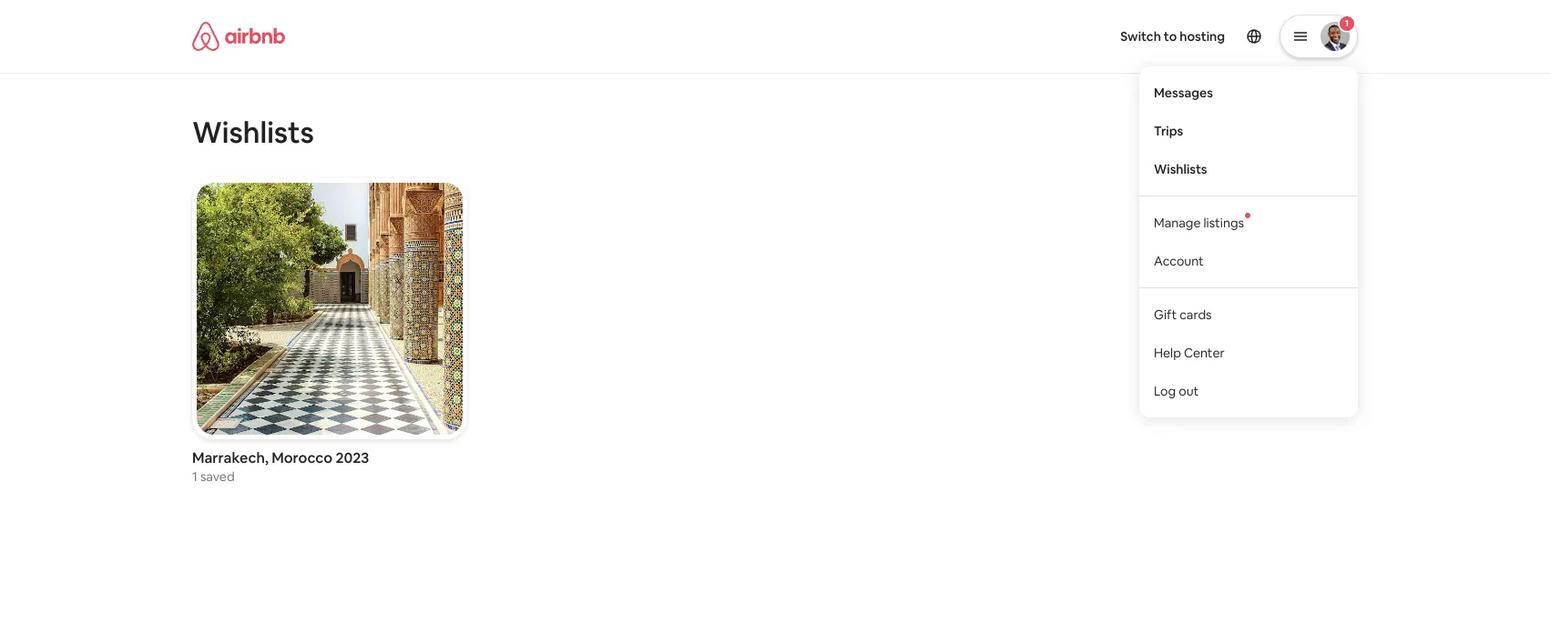 Task type: vqa. For each thing, say whether or not it's contained in the screenshot.
street
no



Task type: locate. For each thing, give the bounding box(es) containing it.
account
[[1154, 253, 1204, 269]]

0 vertical spatial 1
[[1345, 17, 1349, 29]]

2023
[[336, 449, 369, 468]]

marrakech,
[[192, 449, 269, 468]]

manage listings
[[1154, 215, 1244, 231]]

messages link
[[1139, 73, 1358, 112]]

gift cards
[[1154, 307, 1212, 323]]

1 vertical spatial 1
[[192, 469, 197, 486]]

log out button
[[1139, 372, 1358, 410]]

1 horizontal spatial 1
[[1345, 17, 1349, 29]]

log
[[1154, 383, 1176, 399]]

1
[[1345, 17, 1349, 29], [192, 469, 197, 486]]

1 inside 1 dropdown button
[[1345, 17, 1349, 29]]

cards
[[1180, 307, 1212, 323]]

wishlists link
[[1139, 150, 1358, 188]]

to
[[1164, 28, 1177, 45]]

saved
[[200, 469, 235, 486]]

gift cards link
[[1139, 296, 1358, 334]]

wishlists
[[192, 114, 314, 151], [1154, 161, 1207, 177]]

0 horizontal spatial wishlists
[[192, 114, 314, 151]]

switch
[[1120, 28, 1161, 45]]

manage
[[1154, 215, 1201, 231]]

0 horizontal spatial 1
[[192, 469, 197, 486]]

profile element
[[797, 0, 1358, 418]]

0 vertical spatial wishlists
[[192, 114, 314, 151]]

1 vertical spatial wishlists
[[1154, 161, 1207, 177]]

center
[[1184, 345, 1225, 361]]

1 button
[[1280, 15, 1358, 58]]

1 horizontal spatial wishlists
[[1154, 161, 1207, 177]]

switch to hosting
[[1120, 28, 1225, 45]]



Task type: describe. For each thing, give the bounding box(es) containing it.
morocco
[[272, 449, 332, 468]]

1 inside marrakech, morocco 2023 1 saved
[[192, 469, 197, 486]]

log out
[[1154, 383, 1199, 399]]

out
[[1179, 383, 1199, 399]]

marrakech, morocco 2023 1 saved
[[192, 449, 369, 486]]

gift
[[1154, 307, 1177, 323]]

help
[[1154, 345, 1181, 361]]

listings
[[1203, 215, 1244, 231]]

trips
[[1154, 123, 1183, 139]]

hosting
[[1180, 28, 1225, 45]]

trips link
[[1139, 112, 1358, 150]]

switch to hosting link
[[1109, 17, 1236, 56]]

help center link
[[1139, 334, 1358, 372]]

messages
[[1154, 84, 1213, 101]]

help center
[[1154, 345, 1225, 361]]

wishlists inside profile element
[[1154, 161, 1207, 177]]

manage listings link
[[1139, 204, 1358, 242]]

has notifications image
[[1245, 213, 1250, 218]]

account link
[[1139, 242, 1358, 280]]



